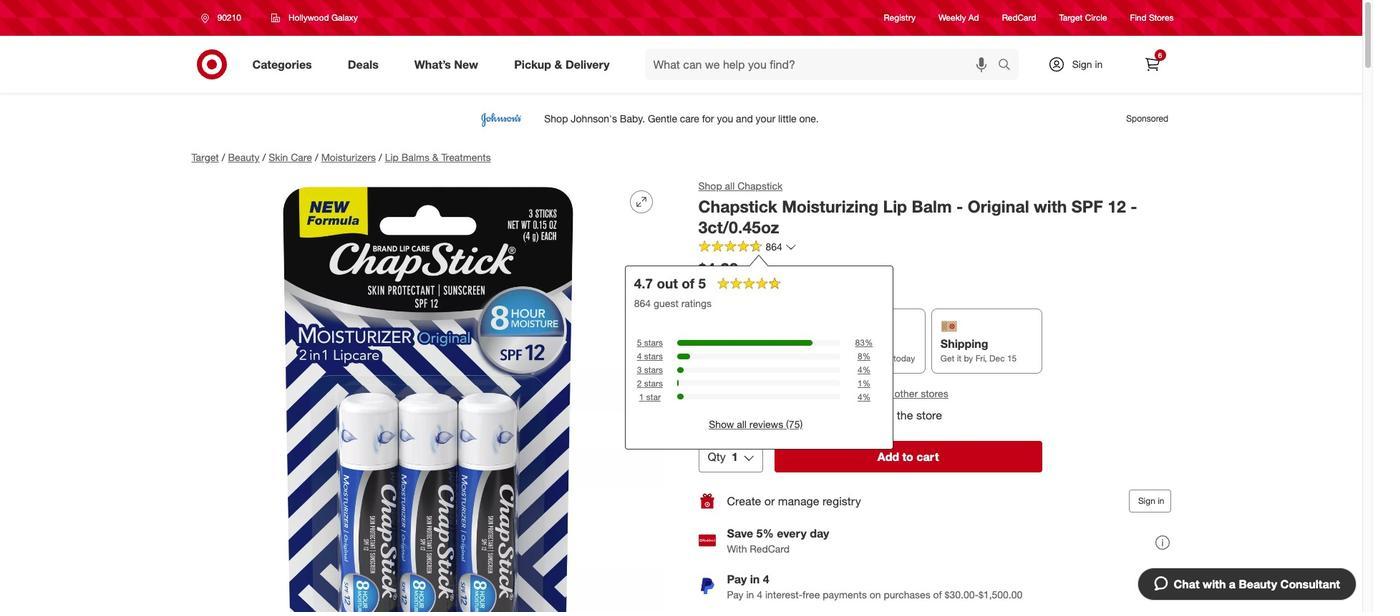 Task type: locate. For each thing, give the bounding box(es) containing it.
pick
[[699, 386, 722, 401]]

1 horizontal spatial of
[[934, 588, 942, 601]]

2
[[760, 353, 765, 364], [637, 378, 642, 389], [768, 408, 774, 423]]

0 vertical spatial 2
[[760, 353, 765, 364]]

5 up "ratings"
[[699, 275, 706, 292]]

1 vertical spatial lip
[[883, 196, 907, 216]]

0 vertical spatial 4 %
[[858, 365, 871, 375]]

1 vertical spatial beauty
[[1239, 577, 1278, 592]]

0 vertical spatial 1
[[858, 378, 863, 389]]

0 vertical spatial 5
[[699, 275, 706, 292]]

qty 1
[[708, 450, 738, 464]]

with left the a
[[1203, 577, 1226, 592]]

it
[[957, 353, 962, 364]]

get
[[941, 353, 955, 364]]

/ left 'skin'
[[263, 151, 266, 163]]

beauty link
[[228, 151, 260, 163]]

0 horizontal spatial sign in
[[1072, 58, 1103, 70]]

at
[[699, 283, 707, 295], [742, 386, 753, 401]]

ready
[[708, 353, 732, 364], [699, 408, 731, 423]]

1 left star
[[639, 392, 644, 402]]

1 vertical spatial target
[[192, 151, 219, 163]]

864 for 864 guest ratings
[[634, 298, 651, 310]]

2 up pick up at hollywood galaxy
[[760, 353, 765, 364]]

all right show
[[737, 418, 747, 430]]

pick up at hollywood galaxy
[[699, 386, 854, 401]]

hollywood inside '$4.29 at hollywood galaxy'
[[710, 283, 757, 295]]

1 horizontal spatial -
[[1131, 196, 1138, 216]]

hours up pick up at hollywood galaxy
[[767, 353, 789, 364]]

2 stars from the top
[[644, 351, 663, 362]]

treatments
[[441, 151, 491, 163]]

galaxy up pickup
[[817, 386, 854, 401]]

1 star
[[639, 392, 661, 402]]

target link
[[192, 151, 219, 163]]

of inside pay in 4 pay in 4 interest-free payments on purchases of $30.00-$1,500.00
[[934, 588, 942, 601]]

shop all chapstick chapstick moisturizing lip balm - original with spf 12 - 3ct/0.45oz
[[699, 180, 1138, 237]]

1 vertical spatial 4 %
[[858, 392, 871, 402]]

1 horizontal spatial redcard
[[1002, 12, 1037, 23]]

6
[[1158, 51, 1162, 59]]

2 down pick up at hollywood galaxy
[[768, 408, 774, 423]]

of left $30.00-
[[934, 588, 942, 601]]

galaxy up the deals
[[332, 12, 358, 23]]

4 stars from the top
[[644, 378, 663, 389]]

within inside pickup ready within 2 hours
[[735, 353, 757, 364]]

hours inside pickup ready within 2 hours
[[767, 353, 789, 364]]

0 vertical spatial target
[[1060, 12, 1083, 23]]

0 horizontal spatial &
[[432, 151, 439, 163]]

galaxy down 864 'link'
[[760, 283, 791, 295]]

$30.00-
[[945, 588, 979, 601]]

at up "ratings"
[[699, 283, 707, 295]]

0 vertical spatial of
[[682, 275, 695, 292]]

lip left balm
[[883, 196, 907, 216]]

all for (75)
[[737, 418, 747, 430]]

at inside '$4.29 at hollywood galaxy'
[[699, 283, 707, 295]]

all inside button
[[737, 418, 747, 430]]

lip left balms on the top left of the page
[[385, 151, 399, 163]]

1 horizontal spatial sign in
[[1139, 496, 1165, 506]]

2 horizontal spatial 1
[[858, 378, 863, 389]]

hollywood down $4.29
[[710, 283, 757, 295]]

1 vertical spatial with
[[1203, 577, 1226, 592]]

all for chapstick
[[725, 180, 735, 192]]

15
[[1008, 353, 1017, 364]]

0 horizontal spatial 1
[[639, 392, 644, 402]]

1 pay from the top
[[727, 572, 747, 586]]

out
[[657, 275, 678, 292]]

1 vertical spatial hollywood
[[710, 283, 757, 295]]

other
[[895, 388, 918, 400]]

interest-
[[765, 588, 803, 601]]

0 horizontal spatial with
[[1034, 196, 1067, 216]]

show all reviews (75)
[[709, 418, 803, 430]]

fri,
[[976, 353, 987, 364]]

ad
[[969, 12, 979, 23]]

beauty
[[228, 151, 260, 163], [1239, 577, 1278, 592]]

ready within 2 hours for pickup inside the store
[[699, 408, 942, 423]]

registry
[[823, 494, 861, 508]]

1 vertical spatial at
[[742, 386, 753, 401]]

4.7 out of 5
[[634, 275, 706, 292]]

/ right moisturizers
[[379, 151, 382, 163]]

pickup ready within 2 hours
[[708, 337, 789, 364]]

&
[[555, 57, 562, 71], [432, 151, 439, 163]]

hollywood up the categories link
[[289, 12, 329, 23]]

chapstick
[[738, 180, 783, 192], [699, 196, 778, 216]]

1 horizontal spatial all
[[737, 418, 747, 430]]

a
[[1229, 577, 1236, 592]]

soon
[[837, 353, 856, 364]]

1 horizontal spatial lip
[[883, 196, 907, 216]]

sign in
[[1072, 58, 1103, 70], [1139, 496, 1165, 506]]

0 horizontal spatial redcard
[[750, 543, 790, 555]]

864 inside 'link'
[[766, 241, 783, 253]]

2 inside pickup ready within 2 hours
[[760, 353, 765, 364]]

2 vertical spatial 1
[[732, 450, 738, 464]]

1 vertical spatial 2
[[637, 378, 642, 389]]

payments
[[823, 588, 867, 601]]

sign inside button
[[1139, 496, 1156, 506]]

stores
[[921, 388, 949, 400]]

with inside button
[[1203, 577, 1226, 592]]

within up "up"
[[735, 353, 757, 364]]

3 stars from the top
[[644, 365, 663, 375]]

1 vertical spatial sign in
[[1139, 496, 1165, 506]]

all right the shop
[[725, 180, 735, 192]]

1 right "qty"
[[732, 450, 738, 464]]

1 4 % from the top
[[858, 365, 871, 375]]

within down "up"
[[734, 408, 765, 423]]

1 horizontal spatial 864
[[766, 241, 783, 253]]

qty
[[708, 450, 726, 464]]

0 vertical spatial hours
[[767, 353, 789, 364]]

0 vertical spatial pay
[[727, 572, 747, 586]]

beauty left 'skin'
[[228, 151, 260, 163]]

2 4 % from the top
[[858, 392, 871, 402]]

stars up star
[[644, 378, 663, 389]]

1 vertical spatial pickup
[[708, 337, 745, 351]]

0 vertical spatial sign
[[1072, 58, 1092, 70]]

1 horizontal spatial pickup
[[708, 337, 745, 351]]

1 horizontal spatial target
[[1060, 12, 1083, 23]]

target for target circle
[[1060, 12, 1083, 23]]

1 vertical spatial all
[[737, 418, 747, 430]]

pickup right the new
[[514, 57, 551, 71]]

1 stars from the top
[[644, 338, 663, 348]]

- right balm
[[957, 196, 963, 216]]

0 horizontal spatial sign
[[1072, 58, 1092, 70]]

beauty right the a
[[1239, 577, 1278, 592]]

stars down 4 stars
[[644, 365, 663, 375]]

spf
[[1072, 196, 1103, 216]]

0 vertical spatial ready
[[708, 353, 732, 364]]

1 vertical spatial ready
[[699, 408, 731, 423]]

1 vertical spatial redcard
[[750, 543, 790, 555]]

1 horizontal spatial 2
[[760, 353, 765, 364]]

1 horizontal spatial sign
[[1139, 496, 1156, 506]]

-
[[957, 196, 963, 216], [1131, 196, 1138, 216]]

stars down 5 stars
[[644, 351, 663, 362]]

$4.29
[[699, 259, 739, 279]]

lip balms & treatments link
[[385, 151, 491, 163]]

0 vertical spatial sign in
[[1072, 58, 1103, 70]]

chat with a beauty consultant button
[[1138, 568, 1357, 601]]

target left circle
[[1060, 12, 1083, 23]]

0 vertical spatial within
[[735, 353, 757, 364]]

1 vertical spatial of
[[934, 588, 942, 601]]

0 horizontal spatial 2
[[637, 378, 642, 389]]

0 vertical spatial redcard
[[1002, 12, 1037, 23]]

4 down as
[[858, 365, 863, 375]]

1 left check
[[858, 378, 863, 389]]

0 vertical spatial with
[[1034, 196, 1067, 216]]

add
[[878, 450, 900, 464]]

5
[[699, 275, 706, 292], [637, 338, 642, 348]]

2 pay from the top
[[727, 588, 744, 601]]

1
[[858, 378, 863, 389], [639, 392, 644, 402], [732, 450, 738, 464]]

1 vertical spatial 1
[[639, 392, 644, 402]]

cart
[[917, 450, 939, 464]]

0 vertical spatial pickup
[[514, 57, 551, 71]]

redcard inside the save 5% every day with redcard
[[750, 543, 790, 555]]

0 vertical spatial hollywood
[[289, 12, 329, 23]]

% for 4 stars
[[863, 351, 871, 362]]

2 - from the left
[[1131, 196, 1138, 216]]

0 horizontal spatial 864
[[634, 298, 651, 310]]

circle
[[1085, 12, 1108, 23]]

hours left for
[[777, 408, 806, 423]]

1 horizontal spatial at
[[742, 386, 753, 401]]

what's new link
[[402, 49, 496, 80]]

pickup & delivery link
[[502, 49, 628, 80]]

- right 12
[[1131, 196, 1138, 216]]

0 vertical spatial all
[[725, 180, 735, 192]]

stars for 2 stars
[[644, 378, 663, 389]]

pickup inside pickup ready within 2 hours
[[708, 337, 745, 351]]

0 horizontal spatial of
[[682, 275, 695, 292]]

lip inside shop all chapstick chapstick moisturizing lip balm - original with spf 12 - 3ct/0.45oz
[[883, 196, 907, 216]]

ready down pick
[[699, 408, 731, 423]]

all inside shop all chapstick chapstick moisturizing lip balm - original with spf 12 - 3ct/0.45oz
[[725, 180, 735, 192]]

at right "up"
[[742, 386, 753, 401]]

store
[[917, 408, 942, 423]]

0 horizontal spatial all
[[725, 180, 735, 192]]

1 horizontal spatial delivery
[[824, 337, 868, 351]]

sign
[[1072, 58, 1092, 70], [1139, 496, 1156, 506]]

/ right "target" link
[[222, 151, 225, 163]]

0 vertical spatial galaxy
[[332, 12, 358, 23]]

skin care link
[[269, 151, 312, 163]]

1 horizontal spatial &
[[555, 57, 562, 71]]

2 horizontal spatial galaxy
[[817, 386, 854, 401]]

find
[[1130, 12, 1147, 23]]

of
[[682, 275, 695, 292], [934, 588, 942, 601]]

1 horizontal spatial beauty
[[1239, 577, 1278, 592]]

% for 2 stars
[[863, 378, 871, 389]]

galaxy
[[332, 12, 358, 23], [760, 283, 791, 295], [817, 386, 854, 401]]

% for 5 stars
[[865, 338, 873, 348]]

1 vertical spatial pay
[[727, 588, 744, 601]]

stars for 4 stars
[[644, 351, 663, 362]]

0 vertical spatial delivery
[[566, 57, 610, 71]]

pickup for ready
[[708, 337, 745, 351]]

2 horizontal spatial 2
[[768, 408, 774, 423]]

5 up 4 stars
[[637, 338, 642, 348]]

0 horizontal spatial target
[[192, 151, 219, 163]]

2 vertical spatial hollywood
[[756, 386, 814, 401]]

1 horizontal spatial with
[[1203, 577, 1226, 592]]

1 horizontal spatial galaxy
[[760, 283, 791, 295]]

0 horizontal spatial delivery
[[566, 57, 610, 71]]

2 down 3
[[637, 378, 642, 389]]

add to cart button
[[775, 441, 1042, 473]]

1 vertical spatial within
[[734, 408, 765, 423]]

galaxy inside hollywood galaxy dropdown button
[[332, 12, 358, 23]]

0 horizontal spatial galaxy
[[332, 12, 358, 23]]

864 down 4.7
[[634, 298, 651, 310]]

pickup up "up"
[[708, 337, 745, 351]]

find stores link
[[1130, 12, 1174, 24]]

with left spf
[[1034, 196, 1067, 216]]

1 vertical spatial delivery
[[824, 337, 868, 351]]

0 vertical spatial chapstick
[[738, 180, 783, 192]]

0 vertical spatial beauty
[[228, 151, 260, 163]]

/ right "care"
[[315, 151, 318, 163]]

0 vertical spatial lip
[[385, 151, 399, 163]]

target left beauty link
[[192, 151, 219, 163]]

0 horizontal spatial at
[[699, 283, 707, 295]]

1 vertical spatial galaxy
[[760, 283, 791, 295]]

guest
[[654, 298, 679, 310]]

ready up pick
[[708, 353, 732, 364]]

0 vertical spatial &
[[555, 57, 562, 71]]

check other stores button
[[862, 386, 949, 402]]

0 horizontal spatial pickup
[[514, 57, 551, 71]]

1 vertical spatial 864
[[634, 298, 651, 310]]

864 down 3ct/0.45oz
[[766, 241, 783, 253]]

redcard
[[1002, 12, 1037, 23], [750, 543, 790, 555]]

864
[[766, 241, 783, 253], [634, 298, 651, 310]]

5%
[[757, 526, 774, 540]]

4 left interest-
[[757, 588, 763, 601]]

0 vertical spatial 864
[[766, 241, 783, 253]]

redcard down 5%
[[750, 543, 790, 555]]

of right out
[[682, 275, 695, 292]]

0 horizontal spatial -
[[957, 196, 963, 216]]

show
[[709, 418, 734, 430]]

in
[[1095, 58, 1103, 70], [1158, 496, 1165, 506], [750, 572, 760, 586], [747, 588, 754, 601]]

stars for 3 stars
[[644, 365, 663, 375]]

1 vertical spatial 5
[[637, 338, 642, 348]]

balms
[[402, 151, 430, 163]]

hollywood up (75)
[[756, 386, 814, 401]]

all
[[725, 180, 735, 192], [737, 418, 747, 430]]

purchases
[[884, 588, 931, 601]]

4 % down 1 %
[[858, 392, 871, 402]]

stars up 4 stars
[[644, 338, 663, 348]]

4 % down as
[[858, 365, 871, 375]]

redcard right ad
[[1002, 12, 1037, 23]]

1 vertical spatial sign
[[1139, 496, 1156, 506]]

0 vertical spatial at
[[699, 283, 707, 295]]

delivery inside delivery as soon as 12pm today
[[824, 337, 868, 351]]

target / beauty / skin care / moisturizers / lip balms & treatments
[[192, 151, 491, 163]]

what's new
[[414, 57, 478, 71]]

categories link
[[240, 49, 330, 80]]

skin
[[269, 151, 288, 163]]

2 vertical spatial galaxy
[[817, 386, 854, 401]]

chapstick moisturizing lip balm - original with spf 12 - 3ct/0.45oz, 1 of 5 image
[[192, 179, 664, 612]]

hollywood galaxy
[[289, 12, 358, 23]]

4 % for star
[[858, 392, 871, 402]]



Task type: describe. For each thing, give the bounding box(es) containing it.
beauty inside button
[[1239, 577, 1278, 592]]

shipping get it by fri, dec 15
[[941, 337, 1017, 364]]

stores
[[1149, 12, 1174, 23]]

2 vertical spatial 2
[[768, 408, 774, 423]]

12pm
[[869, 353, 891, 364]]

4 up interest-
[[763, 572, 770, 586]]

inside
[[864, 408, 894, 423]]

864 guest ratings
[[634, 298, 712, 310]]

sign in link
[[1036, 49, 1125, 80]]

chat with a beauty consultant
[[1174, 577, 1341, 592]]

4 up 3
[[637, 351, 642, 362]]

1 horizontal spatial 1
[[732, 450, 738, 464]]

1 vertical spatial chapstick
[[699, 196, 778, 216]]

day
[[810, 526, 829, 540]]

hollywood inside dropdown button
[[289, 12, 329, 23]]

1 %
[[858, 378, 871, 389]]

ready inside pickup ready within 2 hours
[[708, 353, 732, 364]]

check
[[863, 388, 892, 400]]

redcard link
[[1002, 12, 1037, 24]]

1 / from the left
[[222, 151, 225, 163]]

1 vertical spatial &
[[432, 151, 439, 163]]

6 link
[[1137, 49, 1168, 80]]

add to cart
[[878, 450, 939, 464]]

4.7
[[634, 275, 653, 292]]

3
[[637, 365, 642, 375]]

% for 3 stars
[[863, 365, 871, 375]]

83
[[855, 338, 865, 348]]

on
[[870, 588, 881, 601]]

reviews
[[750, 418, 784, 430]]

with inside shop all chapstick chapstick moisturizing lip balm - original with spf 12 - 3ct/0.45oz
[[1034, 196, 1067, 216]]

1 - from the left
[[957, 196, 963, 216]]

What can we help you find? suggestions appear below search field
[[645, 49, 1001, 80]]

0 horizontal spatial beauty
[[228, 151, 260, 163]]

hollywood galaxy button
[[262, 5, 367, 31]]

target circle link
[[1060, 12, 1108, 24]]

90210 button
[[192, 5, 256, 31]]

check other stores
[[863, 388, 949, 400]]

% for 1 star
[[863, 392, 871, 402]]

$4.29 at hollywood galaxy
[[699, 259, 791, 295]]

delivery as soon as 12pm today
[[824, 337, 915, 364]]

4 % for stars
[[858, 365, 871, 375]]

to
[[903, 450, 914, 464]]

5 stars
[[637, 338, 663, 348]]

sign in inside button
[[1139, 496, 1165, 506]]

2 stars
[[637, 378, 663, 389]]

8 %
[[858, 351, 871, 362]]

sign in button
[[1129, 490, 1171, 513]]

4 / from the left
[[379, 151, 382, 163]]

hollywood galaxy button
[[756, 385, 854, 402]]

4 down 1 %
[[858, 392, 863, 402]]

1 horizontal spatial 5
[[699, 275, 706, 292]]

balm
[[912, 196, 952, 216]]

stars for 5 stars
[[644, 338, 663, 348]]

star
[[646, 392, 661, 402]]

every
[[777, 526, 807, 540]]

$1,500.00
[[979, 588, 1023, 601]]

2 / from the left
[[263, 151, 266, 163]]

delivery inside the pickup & delivery link
[[566, 57, 610, 71]]

chat
[[1174, 577, 1200, 592]]

0 horizontal spatial lip
[[385, 151, 399, 163]]

free
[[803, 588, 820, 601]]

care
[[291, 151, 312, 163]]

dec
[[990, 353, 1005, 364]]

or
[[765, 494, 775, 508]]

up
[[725, 386, 739, 401]]

by
[[964, 353, 973, 364]]

consultant
[[1281, 577, 1341, 592]]

as
[[858, 353, 867, 364]]

pickup
[[826, 408, 860, 423]]

(75)
[[786, 418, 803, 430]]

target for target / beauty / skin care / moisturizers / lip balms & treatments
[[192, 151, 219, 163]]

search button
[[991, 49, 1026, 83]]

deals link
[[336, 49, 397, 80]]

moisturizing
[[782, 196, 879, 216]]

the
[[897, 408, 913, 423]]

shipping
[[941, 337, 989, 351]]

create or manage registry
[[727, 494, 861, 508]]

1 vertical spatial hours
[[777, 408, 806, 423]]

0 horizontal spatial 5
[[637, 338, 642, 348]]

864 for 864
[[766, 241, 783, 253]]

advertisement region
[[180, 102, 1183, 136]]

weekly ad
[[939, 12, 979, 23]]

deals
[[348, 57, 379, 71]]

show all reviews (75) button
[[709, 417, 803, 432]]

moisturizers
[[321, 151, 376, 163]]

83 %
[[855, 338, 873, 348]]

original
[[968, 196, 1030, 216]]

galaxy inside '$4.29 at hollywood galaxy'
[[760, 283, 791, 295]]

3 stars
[[637, 365, 663, 375]]

shop
[[699, 180, 722, 192]]

categories
[[252, 57, 312, 71]]

ratings
[[682, 298, 712, 310]]

save 5% every day with redcard
[[727, 526, 829, 555]]

what's
[[414, 57, 451, 71]]

1 for 1 star
[[639, 392, 644, 402]]

today
[[894, 353, 915, 364]]

3 / from the left
[[315, 151, 318, 163]]

in inside button
[[1158, 496, 1165, 506]]

manage
[[778, 494, 820, 508]]

create
[[727, 494, 762, 508]]

registry
[[884, 12, 916, 23]]

weekly ad link
[[939, 12, 979, 24]]

4 stars
[[637, 351, 663, 362]]

pickup for &
[[514, 57, 551, 71]]

864 link
[[699, 240, 797, 257]]

3ct/0.45oz
[[699, 217, 780, 237]]

1 for 1 %
[[858, 378, 863, 389]]

90210
[[217, 12, 241, 23]]



Task type: vqa. For each thing, say whether or not it's contained in the screenshot.
Delivery As soon as 12pm today
yes



